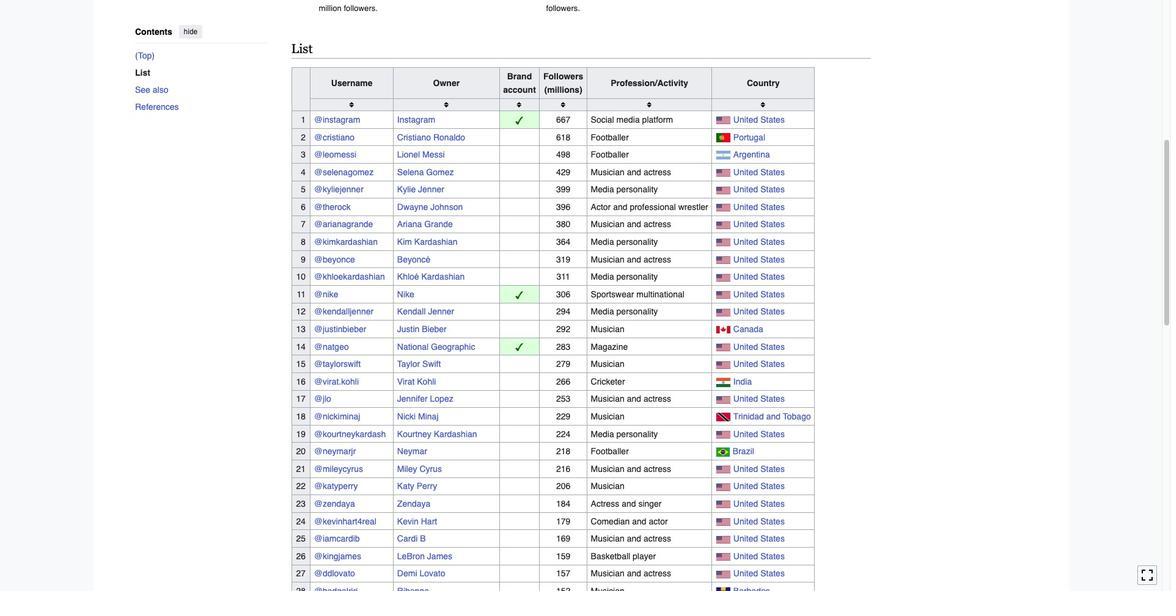 Task type: describe. For each thing, give the bounding box(es) containing it.
states for 429
[[761, 167, 785, 177]]

@natgeo
[[314, 342, 349, 352]]

united states for 429
[[734, 167, 785, 177]]

owner
[[433, 78, 460, 88]]

media for 364
[[591, 237, 614, 247]]

references link
[[135, 98, 267, 115]]

@kingjames link
[[314, 552, 361, 562]]

united states for 184
[[734, 500, 785, 509]]

minaj
[[418, 412, 439, 422]]

@kendalljenner
[[314, 307, 374, 317]]

miley
[[397, 465, 417, 474]]

player
[[633, 552, 656, 562]]

253
[[556, 395, 571, 404]]

lionel messi
[[397, 150, 445, 160]]

actress for 216
[[644, 465, 671, 474]]

tobago
[[783, 412, 811, 422]]

hide
[[183, 28, 197, 36]]

united states link for 184
[[734, 500, 785, 509]]

neymar link
[[397, 447, 427, 457]]

musician and actress for 157
[[591, 569, 671, 579]]

@kimkardashian link
[[314, 237, 378, 247]]

platform
[[642, 115, 673, 125]]

united states link for 364
[[734, 237, 785, 247]]

followers (millions)
[[544, 71, 584, 95]]

united states for 216
[[734, 465, 785, 474]]

united for 319
[[734, 255, 758, 265]]

@kimkardashian
[[314, 237, 378, 247]]

lebron james
[[397, 552, 453, 562]]

states for 319
[[761, 255, 785, 265]]

nike link
[[397, 290, 414, 299]]

and for 184
[[622, 500, 636, 509]]

musician and actress for 319
[[591, 255, 671, 265]]

jenner for kylie jenner
[[418, 185, 444, 195]]

united for 159
[[734, 552, 758, 562]]

justin bieber link
[[397, 325, 447, 334]]

states for 206
[[761, 482, 785, 492]]

national geographic
[[397, 342, 475, 352]]

united states for 206
[[734, 482, 785, 492]]

united states for 157
[[734, 569, 785, 579]]

media for 399
[[591, 185, 614, 195]]

4 musician from the top
[[591, 325, 625, 334]]

actress for 429
[[644, 167, 671, 177]]

united states link for 306
[[734, 290, 785, 299]]

united for 364
[[734, 237, 758, 247]]

personality for 399
[[617, 185, 658, 195]]

united states for 319
[[734, 255, 785, 265]]

states for 294
[[761, 307, 785, 317]]

united for 206
[[734, 482, 758, 492]]

united states for 380
[[734, 220, 785, 230]]

@ddlovato
[[314, 569, 355, 579]]

united states for 224
[[734, 430, 785, 439]]

united states link for 380
[[734, 220, 785, 230]]

@instagram
[[314, 115, 360, 125]]

@therock
[[314, 202, 351, 212]]

actress and singer
[[591, 500, 662, 509]]

media personality for 294
[[591, 307, 658, 317]]

@kyliejenner link
[[314, 185, 364, 195]]

united states link for 429
[[734, 167, 785, 177]]

states for 157
[[761, 569, 785, 579]]

media personality for 364
[[591, 237, 658, 247]]

nicki minaj link
[[397, 412, 439, 422]]

personality for 294
[[617, 307, 658, 317]]

professional
[[630, 202, 676, 212]]

united states link for 224
[[734, 430, 785, 439]]

states for 179
[[761, 517, 785, 527]]

kardashian for kim kardashian
[[414, 237, 458, 247]]

kevin
[[397, 517, 419, 527]]

@iamcardib
[[314, 534, 360, 544]]

states for 380
[[761, 220, 785, 230]]

kohli
[[417, 377, 436, 387]]

united for 157
[[734, 569, 758, 579]]

trinidad and tobago link
[[734, 412, 811, 422]]

@virat.kohli link
[[314, 377, 359, 387]]

and for 169
[[627, 534, 641, 544]]

basketball player
[[591, 552, 656, 562]]

united states link for 159
[[734, 552, 785, 562]]

united states link for 279
[[734, 360, 785, 369]]

united states link for 283
[[734, 342, 785, 352]]

username
[[331, 78, 373, 88]]

states for 667
[[761, 115, 785, 125]]

singer
[[639, 500, 662, 509]]

media for 224
[[591, 430, 614, 439]]

beyoncé
[[397, 255, 431, 265]]

and for 429
[[627, 167, 641, 177]]

dwayne
[[397, 202, 428, 212]]

@justinbieber link
[[314, 325, 367, 334]]

kevin hart
[[397, 517, 437, 527]]

@therock link
[[314, 202, 351, 212]]

1 musician from the top
[[591, 167, 625, 177]]

india
[[734, 377, 752, 387]]

united for 279
[[734, 360, 758, 369]]

social
[[591, 115, 614, 125]]

actress for 380
[[644, 220, 671, 230]]

katy
[[397, 482, 414, 492]]

@beyonce
[[314, 255, 355, 265]]

katy perry link
[[397, 482, 437, 492]]

profession/activity
[[611, 78, 688, 88]]

states for 279
[[761, 360, 785, 369]]

7 musician from the top
[[591, 412, 625, 422]]

united states link for 311
[[734, 272, 785, 282]]

actor
[[649, 517, 668, 527]]

gomez
[[426, 167, 454, 177]]

media personality for 311
[[591, 272, 658, 282]]

jennifer lopez link
[[397, 395, 453, 404]]

brazil
[[733, 447, 754, 457]]

(top)
[[135, 50, 154, 60]]

india link
[[734, 377, 752, 387]]

see
[[135, 85, 150, 94]]

united states link for 206
[[734, 482, 785, 492]]

justin bieber
[[397, 325, 447, 334]]

united for 179
[[734, 517, 758, 527]]

united states for 667
[[734, 115, 785, 125]]

argentina
[[734, 150, 770, 160]]

actress for 253
[[644, 395, 671, 404]]

canada link
[[734, 325, 764, 334]]

and for 396
[[613, 202, 628, 212]]

@selenagomez link
[[314, 167, 374, 177]]

united for 429
[[734, 167, 758, 177]]

@kingjames
[[314, 552, 361, 562]]

8 musician from the top
[[591, 465, 625, 474]]

and for 380
[[627, 220, 641, 230]]

instagram
[[397, 115, 435, 125]]

united for 216
[[734, 465, 758, 474]]

national
[[397, 342, 429, 352]]

states for 364
[[761, 237, 785, 247]]

yes image
[[516, 291, 524, 299]]

283
[[556, 342, 571, 352]]

229
[[556, 412, 571, 422]]

@katyperry
[[314, 482, 358, 492]]

united for 169
[[734, 534, 758, 544]]

states for 253
[[761, 395, 785, 404]]

musician and actress for 216
[[591, 465, 671, 474]]

ariana grande link
[[397, 220, 453, 230]]

selena gomez link
[[397, 167, 454, 177]]

personality for 364
[[617, 237, 658, 247]]

@ddlovato link
[[314, 569, 355, 579]]

kardashian for kourtney kardashian
[[434, 430, 477, 439]]

@justinbieber
[[314, 325, 367, 334]]

social media platform
[[591, 115, 673, 125]]

10 musician from the top
[[591, 534, 625, 544]]

@kyliejenner
[[314, 185, 364, 195]]

lopez
[[430, 395, 453, 404]]

grande
[[424, 220, 453, 230]]

sportswear multinational
[[591, 290, 685, 299]]

dwayne johnson
[[397, 202, 463, 212]]

cristiano
[[397, 132, 431, 142]]



Task type: locate. For each thing, give the bounding box(es) containing it.
3 states from the top
[[761, 185, 785, 195]]

and down comedian and actor
[[627, 534, 641, 544]]

@nike
[[314, 290, 338, 299]]

0 vertical spatial footballer
[[591, 132, 629, 142]]

magazine
[[591, 342, 628, 352]]

12 united states link from the top
[[734, 360, 785, 369]]

@nickiminaj link
[[314, 412, 360, 422]]

country
[[747, 78, 780, 88]]

11 united from the top
[[734, 342, 758, 352]]

2 media from the top
[[591, 237, 614, 247]]

9 united states from the top
[[734, 290, 785, 299]]

states for 216
[[761, 465, 785, 474]]

@zendaya
[[314, 500, 355, 509]]

6 united states link from the top
[[734, 237, 785, 247]]

swift
[[423, 360, 441, 369]]

states for 159
[[761, 552, 785, 562]]

instagram link
[[397, 115, 435, 125]]

united states for 279
[[734, 360, 785, 369]]

musician and actress for 380
[[591, 220, 671, 230]]

2 musician from the top
[[591, 220, 625, 230]]

hart
[[421, 517, 437, 527]]

personality up the actor and professional wrestler
[[617, 185, 658, 195]]

9 united from the top
[[734, 290, 758, 299]]

kourtney kardashian link
[[397, 430, 477, 439]]

17 states from the top
[[761, 500, 785, 509]]

united for 283
[[734, 342, 758, 352]]

canada
[[734, 325, 764, 334]]

7 musician and actress from the top
[[591, 569, 671, 579]]

yes image for 667
[[516, 117, 524, 125]]

media up actor
[[591, 185, 614, 195]]

and left actor at bottom right
[[632, 517, 647, 527]]

lovato
[[420, 569, 445, 579]]

224
[[556, 430, 571, 439]]

16 states from the top
[[761, 482, 785, 492]]

media personality
[[591, 185, 658, 195], [591, 237, 658, 247], [591, 272, 658, 282], [591, 307, 658, 317], [591, 430, 658, 439]]

united states for 169
[[734, 534, 785, 544]]

306
[[556, 290, 571, 299]]

2 actress from the top
[[644, 220, 671, 230]]

319
[[556, 255, 571, 265]]

19 states from the top
[[761, 534, 785, 544]]

media up sportswear
[[591, 272, 614, 282]]

429
[[556, 167, 571, 177]]

4 media from the top
[[591, 307, 614, 317]]

266
[[556, 377, 571, 387]]

states for 169
[[761, 534, 785, 544]]

musician and actress down the actor and professional wrestler
[[591, 220, 671, 230]]

media personality for 399
[[591, 185, 658, 195]]

@iamcardib link
[[314, 534, 360, 544]]

8 united states from the top
[[734, 272, 785, 282]]

united states for 283
[[734, 342, 785, 352]]

3 personality from the top
[[617, 272, 658, 282]]

messi
[[423, 150, 445, 160]]

364
[[556, 237, 571, 247]]

2 vertical spatial kardashian
[[434, 430, 477, 439]]

jenner up dwayne johnson link
[[418, 185, 444, 195]]

media personality up actor
[[591, 185, 658, 195]]

1 vertical spatial jenner
[[428, 307, 454, 317]]

0 vertical spatial jenner
[[418, 185, 444, 195]]

united states link for 157
[[734, 569, 785, 579]]

kylie jenner link
[[397, 185, 444, 195]]

and down player
[[627, 569, 641, 579]]

selena gomez
[[397, 167, 454, 177]]

2 media personality from the top
[[591, 237, 658, 247]]

comedian
[[591, 517, 630, 527]]

khloé
[[397, 272, 419, 282]]

4 personality from the top
[[617, 307, 658, 317]]

21 states from the top
[[761, 569, 785, 579]]

united states link for 169
[[734, 534, 785, 544]]

216
[[556, 465, 571, 474]]

12 united states from the top
[[734, 360, 785, 369]]

20 united states link from the top
[[734, 552, 785, 562]]

united states link for 319
[[734, 255, 785, 265]]

united states link for 179
[[734, 517, 785, 527]]

musician and actress down comedian and actor
[[591, 534, 671, 544]]

@leomessi
[[314, 150, 357, 160]]

3 united from the top
[[734, 185, 758, 195]]

20 united from the top
[[734, 552, 758, 562]]

4 united from the top
[[734, 202, 758, 212]]

1 vertical spatial footballer
[[591, 150, 629, 160]]

united states for 396
[[734, 202, 785, 212]]

16 united from the top
[[734, 482, 758, 492]]

11 musician from the top
[[591, 569, 625, 579]]

9 musician from the top
[[591, 482, 625, 492]]

united for 306
[[734, 290, 758, 299]]

brazil link
[[733, 447, 754, 457]]

states for 283
[[761, 342, 785, 352]]

6 actress from the top
[[644, 534, 671, 544]]

khloé kardashian
[[397, 272, 465, 282]]

musician and actress for 253
[[591, 395, 671, 404]]

actor and professional wrestler
[[591, 202, 708, 212]]

united states for 253
[[734, 395, 785, 404]]

13 united states link from the top
[[734, 395, 785, 404]]

3 united states link from the top
[[734, 185, 785, 195]]

actress for 157
[[644, 569, 671, 579]]

actress for 319
[[644, 255, 671, 265]]

media right 224
[[591, 430, 614, 439]]

yes image
[[516, 117, 524, 125], [516, 344, 524, 352]]

lionel
[[397, 150, 420, 160]]

17 united states link from the top
[[734, 500, 785, 509]]

states for 184
[[761, 500, 785, 509]]

and down magazine
[[627, 395, 641, 404]]

yes image left "283"
[[516, 344, 524, 352]]

media personality down sportswear
[[591, 307, 658, 317]]

states for 399
[[761, 185, 785, 195]]

personality down sportswear multinational
[[617, 307, 658, 317]]

actress
[[591, 500, 619, 509]]

1 vertical spatial list
[[135, 68, 150, 77]]

demi lovato
[[397, 569, 445, 579]]

6 united states from the top
[[734, 237, 785, 247]]

18 united states from the top
[[734, 517, 785, 527]]

neymar
[[397, 447, 427, 457]]

comedian and actor
[[591, 517, 668, 527]]

personality down the actor and professional wrestler
[[617, 237, 658, 247]]

musician and actress down basketball player
[[591, 569, 671, 579]]

294
[[556, 307, 571, 317]]

footballer for 498
[[591, 150, 629, 160]]

ariana grande
[[397, 220, 453, 230]]

1 vertical spatial yes image
[[516, 344, 524, 352]]

and down the actor and professional wrestler
[[627, 220, 641, 230]]

musician
[[591, 167, 625, 177], [591, 220, 625, 230], [591, 255, 625, 265], [591, 325, 625, 334], [591, 360, 625, 369], [591, 395, 625, 404], [591, 412, 625, 422], [591, 465, 625, 474], [591, 482, 625, 492], [591, 534, 625, 544], [591, 569, 625, 579]]

0 vertical spatial yes image
[[516, 117, 524, 125]]

united for 294
[[734, 307, 758, 317]]

virat
[[397, 377, 415, 387]]

8 united from the top
[[734, 272, 758, 282]]

khloé kardashian link
[[397, 272, 465, 282]]

9 united states link from the top
[[734, 290, 785, 299]]

19 united states from the top
[[734, 534, 785, 544]]

2 vertical spatial footballer
[[591, 447, 629, 457]]

and up comedian and actor
[[622, 500, 636, 509]]

media personality down cricketer
[[591, 430, 658, 439]]

kylie
[[397, 185, 416, 195]]

11 united states link from the top
[[734, 342, 785, 352]]

1 vertical spatial kardashian
[[422, 272, 465, 282]]

6 states from the top
[[761, 237, 785, 247]]

11 states from the top
[[761, 342, 785, 352]]

musician and actress up actress and singer
[[591, 465, 671, 474]]

united states for 179
[[734, 517, 785, 527]]

kardashian for khloé kardashian
[[422, 272, 465, 282]]

kendall
[[397, 307, 426, 317]]

musician and actress up sportswear multinational
[[591, 255, 671, 265]]

jenner up bieber in the bottom of the page
[[428, 307, 454, 317]]

miley cyrus
[[397, 465, 442, 474]]

5 states from the top
[[761, 220, 785, 230]]

united states for 311
[[734, 272, 785, 282]]

yes image down the account at the top left
[[516, 117, 524, 125]]

7 states from the top
[[761, 255, 785, 265]]

@cristiano link
[[314, 132, 355, 142]]

united for 396
[[734, 202, 758, 212]]

@kevinhart4real
[[314, 517, 377, 527]]

personality
[[617, 185, 658, 195], [617, 237, 658, 247], [617, 272, 658, 282], [617, 307, 658, 317], [617, 430, 658, 439]]

lebron james link
[[397, 552, 453, 562]]

media personality up sportswear
[[591, 272, 658, 282]]

footballer for 218
[[591, 447, 629, 457]]

media personality down actor
[[591, 237, 658, 247]]

b
[[420, 534, 426, 544]]

10 united from the top
[[734, 307, 758, 317]]

1 horizontal spatial list
[[291, 42, 313, 56]]

@instagram link
[[314, 115, 360, 125]]

2 musician and actress from the top
[[591, 220, 671, 230]]

17 united from the top
[[734, 500, 758, 509]]

13 united from the top
[[734, 395, 758, 404]]

1 actress from the top
[[644, 167, 671, 177]]

4 united states from the top
[[734, 202, 785, 212]]

15 united from the top
[[734, 465, 758, 474]]

footballer for 618
[[591, 132, 629, 142]]

kardashian down beyoncé
[[422, 272, 465, 282]]

@leomessi link
[[314, 150, 357, 160]]

musician and actress down cricketer
[[591, 395, 671, 404]]

0 horizontal spatial list
[[135, 68, 150, 77]]

4 united states link from the top
[[734, 202, 785, 212]]

united states link
[[734, 115, 785, 125], [734, 167, 785, 177], [734, 185, 785, 195], [734, 202, 785, 212], [734, 220, 785, 230], [734, 237, 785, 247], [734, 255, 785, 265], [734, 272, 785, 282], [734, 290, 785, 299], [734, 307, 785, 317], [734, 342, 785, 352], [734, 360, 785, 369], [734, 395, 785, 404], [734, 430, 785, 439], [734, 465, 785, 474], [734, 482, 785, 492], [734, 500, 785, 509], [734, 517, 785, 527], [734, 534, 785, 544], [734, 552, 785, 562], [734, 569, 785, 579]]

3 media personality from the top
[[591, 272, 658, 282]]

179
[[556, 517, 571, 527]]

and left tobago
[[767, 412, 781, 422]]

states for 396
[[761, 202, 785, 212]]

1 footballer from the top
[[591, 132, 629, 142]]

beyoncé link
[[397, 255, 431, 265]]

1 media from the top
[[591, 185, 614, 195]]

media personality for 224
[[591, 430, 658, 439]]

united for 184
[[734, 500, 758, 509]]

6 musician from the top
[[591, 395, 625, 404]]

argentina link
[[734, 150, 770, 160]]

5 musician and actress from the top
[[591, 465, 671, 474]]

musician and actress up the actor and professional wrestler
[[591, 167, 671, 177]]

fullscreen image
[[1141, 570, 1154, 582]]

united states for 399
[[734, 185, 785, 195]]

157
[[556, 569, 571, 579]]

united states link for 399
[[734, 185, 785, 195]]

references
[[135, 102, 179, 112]]

personality down cricketer
[[617, 430, 658, 439]]

united for 399
[[734, 185, 758, 195]]

and up sportswear multinational
[[627, 255, 641, 265]]

media for 294
[[591, 307, 614, 317]]

trinidad and tobago
[[734, 412, 811, 422]]

@taylorswift link
[[314, 360, 361, 369]]

0 vertical spatial kardashian
[[414, 237, 458, 247]]

virat kohli
[[397, 377, 436, 387]]

united for 311
[[734, 272, 758, 282]]

and for 253
[[627, 395, 641, 404]]

3 musician from the top
[[591, 255, 625, 265]]

2 personality from the top
[[617, 237, 658, 247]]

kardashian down minaj
[[434, 430, 477, 439]]

(top) link
[[135, 47, 267, 64]]

5 media personality from the top
[[591, 430, 658, 439]]

and for 179
[[632, 517, 647, 527]]

8 united states link from the top
[[734, 272, 785, 282]]

and for 319
[[627, 255, 641, 265]]

5 united states from the top
[[734, 220, 785, 230]]

7 united states link from the top
[[734, 255, 785, 265]]

@neymarjr link
[[314, 447, 356, 457]]

james
[[427, 552, 453, 562]]

@kendalljenner link
[[314, 307, 374, 317]]

yes image for 283
[[516, 344, 524, 352]]

katy perry
[[397, 482, 437, 492]]

united states link for 253
[[734, 395, 785, 404]]

portugal link
[[734, 132, 765, 142]]

10 united states link from the top
[[734, 307, 785, 317]]

see also link
[[135, 81, 267, 98]]

20 states from the top
[[761, 552, 785, 562]]

19 united states link from the top
[[734, 534, 785, 544]]

3 media from the top
[[591, 272, 614, 282]]

media down actor
[[591, 237, 614, 247]]

19 united from the top
[[734, 534, 758, 544]]

1 media personality from the top
[[591, 185, 658, 195]]

basketball
[[591, 552, 630, 562]]

justin
[[397, 325, 420, 334]]

10 united states from the top
[[734, 307, 785, 317]]

united states for 294
[[734, 307, 785, 317]]

wrestler
[[678, 202, 708, 212]]

184
[[556, 500, 571, 509]]

16 united states from the top
[[734, 482, 785, 492]]

musician and actress for 429
[[591, 167, 671, 177]]

2 united from the top
[[734, 167, 758, 177]]

0 vertical spatial list
[[291, 42, 313, 56]]

2 united states from the top
[[734, 167, 785, 177]]

6 united from the top
[[734, 237, 758, 247]]

and for 216
[[627, 465, 641, 474]]

16 united states link from the top
[[734, 482, 785, 492]]

12 states from the top
[[761, 360, 785, 369]]

media
[[617, 115, 640, 125]]

@neymarjr
[[314, 447, 356, 457]]

united for 224
[[734, 430, 758, 439]]

17 united states from the top
[[734, 500, 785, 509]]

united states for 364
[[734, 237, 785, 247]]

1 united from the top
[[734, 115, 758, 125]]

13 united states from the top
[[734, 395, 785, 404]]

jenner for kendall jenner
[[428, 307, 454, 317]]

2 united states link from the top
[[734, 167, 785, 177]]

14 united from the top
[[734, 430, 758, 439]]

380
[[556, 220, 571, 230]]

5 personality from the top
[[617, 430, 658, 439]]

and for 157
[[627, 569, 641, 579]]

14 states from the top
[[761, 430, 785, 439]]

and right actor
[[613, 202, 628, 212]]

and up the actor and professional wrestler
[[627, 167, 641, 177]]

10 states from the top
[[761, 307, 785, 317]]

@kourtneykardash
[[314, 430, 386, 439]]

3 footballer from the top
[[591, 447, 629, 457]]

cristiano ronaldo
[[397, 132, 465, 142]]

4 musician and actress from the top
[[591, 395, 671, 404]]

@zendaya link
[[314, 500, 355, 509]]

2 footballer from the top
[[591, 150, 629, 160]]

musician and actress for 169
[[591, 534, 671, 544]]

kylie jenner
[[397, 185, 444, 195]]

1 united states from the top
[[734, 115, 785, 125]]

personality up sportswear multinational
[[617, 272, 658, 282]]

12 united from the top
[[734, 360, 758, 369]]

jennifer
[[397, 395, 428, 404]]

media for 311
[[591, 272, 614, 282]]

3 actress from the top
[[644, 255, 671, 265]]

media down sportswear
[[591, 307, 614, 317]]

2 yes image from the top
[[516, 344, 524, 352]]

4 states from the top
[[761, 202, 785, 212]]

ronaldo
[[433, 132, 465, 142]]

1 personality from the top
[[617, 185, 658, 195]]

states for 224
[[761, 430, 785, 439]]

kevin hart link
[[397, 517, 437, 527]]

14 united states from the top
[[734, 430, 785, 439]]

united states link for 667
[[734, 115, 785, 125]]

states for 311
[[761, 272, 785, 282]]

cardi b link
[[397, 534, 426, 544]]

14 united states link from the top
[[734, 430, 785, 439]]

@khloekardashian link
[[314, 272, 385, 282]]

kardashian down the grande
[[414, 237, 458, 247]]

@katyperry link
[[314, 482, 358, 492]]

21 united states link from the top
[[734, 569, 785, 579]]

20 united states from the top
[[734, 552, 785, 562]]

and up actress and singer
[[627, 465, 641, 474]]

18 states from the top
[[761, 517, 785, 527]]

5 musician from the top
[[591, 360, 625, 369]]



Task type: vqa. For each thing, say whether or not it's contained in the screenshot.
with within . If you choose to email the content, please include the photograph in question, along with a statement that you own the copyright on it and an agreement to release it under a free license. Our recommended license is the
no



